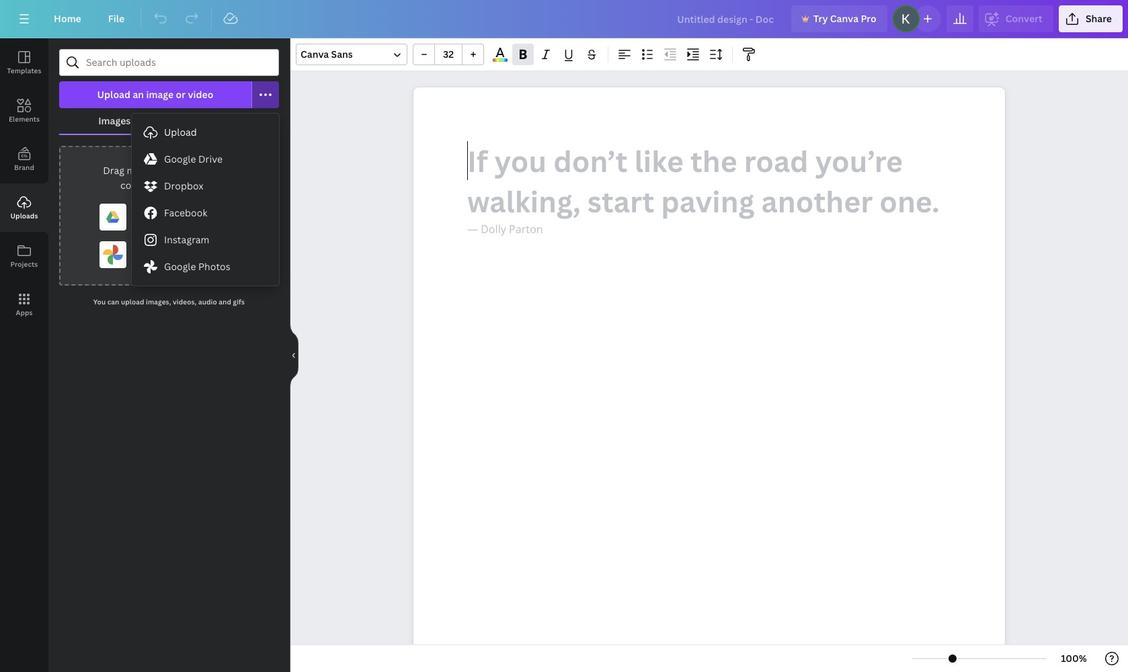 Task type: vqa. For each thing, say whether or not it's contained in the screenshot.
Main menu bar
yes



Task type: describe. For each thing, give the bounding box(es) containing it.
google drive button
[[132, 146, 279, 173]]

dropbox button
[[132, 173, 279, 200]]

Design title text field
[[667, 5, 786, 32]]

1 vertical spatial upload
[[121, 297, 144, 307]]

pro
[[861, 12, 877, 25]]

canva sans button
[[296, 44, 407, 65]]

– – number field
[[439, 48, 458, 61]]

convert
[[1006, 12, 1043, 25]]

try canva pro button
[[791, 5, 887, 32]]

you
[[93, 297, 106, 307]]

media
[[127, 164, 155, 177]]

hide image
[[290, 323, 299, 388]]

file button
[[97, 5, 135, 32]]

drag
[[103, 164, 124, 177]]

upload for upload
[[164, 126, 197, 139]]

instagram button
[[132, 227, 279, 253]]

video
[[188, 88, 213, 101]]

upload button
[[132, 119, 279, 146]]

videos button
[[170, 108, 279, 134]]

upload for upload an image or video
[[97, 88, 130, 101]]

can
[[107, 297, 119, 307]]

canva inside button
[[830, 12, 859, 25]]

here
[[157, 164, 177, 177]]

photos
[[198, 260, 230, 273]]

facebook button
[[132, 200, 279, 227]]

Search uploads search field
[[86, 50, 270, 75]]

google drive
[[164, 153, 223, 165]]

try
[[814, 12, 828, 25]]

connect
[[120, 179, 158, 192]]

google photos button
[[132, 253, 279, 280]]

templates
[[7, 66, 41, 75]]

gifs
[[233, 297, 245, 307]]

elements
[[9, 114, 40, 124]]

google photos
[[164, 260, 230, 273]]

image
[[146, 88, 174, 101]]

menu containing upload
[[132, 114, 279, 286]]

images
[[98, 114, 131, 127]]

canva sans
[[301, 48, 353, 61]]

or inside "button"
[[176, 88, 186, 101]]

uploads
[[10, 211, 38, 221]]

google for google photos
[[164, 260, 196, 273]]

you can upload images, videos, audio and gifs
[[93, 297, 245, 307]]

drag media here to upload or connect an account...
[[103, 164, 235, 192]]



Task type: locate. For each thing, give the bounding box(es) containing it.
videos,
[[173, 297, 197, 307]]

account...
[[173, 179, 218, 192]]

images button
[[59, 108, 170, 134]]

100%
[[1061, 652, 1087, 665]]

100% button
[[1052, 648, 1096, 670]]

upload an image or video button
[[59, 81, 252, 108]]

canva right try
[[830, 12, 859, 25]]

or left video
[[176, 88, 186, 101]]

upload
[[97, 88, 130, 101], [164, 126, 197, 139]]

drive
[[198, 153, 223, 165]]

facebook
[[164, 206, 207, 219]]

an left the image
[[133, 88, 144, 101]]

upload
[[192, 164, 223, 177], [121, 297, 144, 307]]

0 horizontal spatial or
[[176, 88, 186, 101]]

an down here
[[160, 179, 171, 192]]

upload up google drive
[[164, 126, 197, 139]]

0 vertical spatial or
[[176, 88, 186, 101]]

to
[[180, 164, 189, 177]]

0 horizontal spatial upload
[[121, 297, 144, 307]]

instagram
[[164, 233, 209, 246]]

upload up "images"
[[97, 88, 130, 101]]

1 vertical spatial google
[[164, 260, 196, 273]]

home link
[[43, 5, 92, 32]]

sans
[[331, 48, 353, 61]]

side panel tab list
[[0, 38, 48, 329]]

upload right can
[[121, 297, 144, 307]]

1 vertical spatial or
[[225, 164, 235, 177]]

home
[[54, 12, 81, 25]]

upload inside button
[[164, 126, 197, 139]]

0 horizontal spatial upload
[[97, 88, 130, 101]]

0 vertical spatial upload
[[192, 164, 223, 177]]

0 vertical spatial canva
[[830, 12, 859, 25]]

1 horizontal spatial canva
[[830, 12, 859, 25]]

1 google from the top
[[164, 153, 196, 165]]

google for google drive
[[164, 153, 196, 165]]

or right drive
[[225, 164, 235, 177]]

upload an image or video
[[97, 88, 213, 101]]

share button
[[1059, 5, 1123, 32]]

images,
[[146, 297, 171, 307]]

1 horizontal spatial upload
[[164, 126, 197, 139]]

or
[[176, 88, 186, 101], [225, 164, 235, 177]]

an
[[133, 88, 144, 101], [160, 179, 171, 192]]

dropbox
[[164, 180, 203, 192]]

upload inside "button"
[[97, 88, 130, 101]]

or inside drag media here to upload or connect an account...
[[225, 164, 235, 177]]

menu
[[132, 114, 279, 286]]

convert button
[[979, 5, 1054, 32]]

0 horizontal spatial canva
[[301, 48, 329, 61]]

1 horizontal spatial an
[[160, 179, 171, 192]]

templates button
[[0, 38, 48, 87]]

google
[[164, 153, 196, 165], [164, 260, 196, 273]]

1 vertical spatial an
[[160, 179, 171, 192]]

2 google from the top
[[164, 260, 196, 273]]

1 horizontal spatial upload
[[192, 164, 223, 177]]

try canva pro
[[814, 12, 877, 25]]

canva inside dropdown button
[[301, 48, 329, 61]]

share
[[1086, 12, 1112, 25]]

brand button
[[0, 135, 48, 184]]

color range image
[[493, 59, 508, 62]]

an inside drag media here to upload or connect an account...
[[160, 179, 171, 192]]

canva left sans
[[301, 48, 329, 61]]

apps button
[[0, 280, 48, 329]]

uploads button
[[0, 184, 48, 232]]

file
[[108, 12, 125, 25]]

upload up account...
[[192, 164, 223, 177]]

an inside "button"
[[133, 88, 144, 101]]

videos
[[209, 114, 240, 127]]

audio
[[198, 297, 217, 307]]

upload inside drag media here to upload or connect an account...
[[192, 164, 223, 177]]

group
[[413, 44, 484, 65]]

main menu bar
[[0, 0, 1128, 38]]

None text field
[[414, 87, 1005, 672]]

0 vertical spatial an
[[133, 88, 144, 101]]

0 vertical spatial google
[[164, 153, 196, 165]]

and
[[219, 297, 231, 307]]

projects
[[10, 260, 38, 269]]

projects button
[[0, 232, 48, 280]]

elements button
[[0, 87, 48, 135]]

1 vertical spatial canva
[[301, 48, 329, 61]]

0 vertical spatial upload
[[97, 88, 130, 101]]

canva
[[830, 12, 859, 25], [301, 48, 329, 61]]

1 horizontal spatial or
[[225, 164, 235, 177]]

0 horizontal spatial an
[[133, 88, 144, 101]]

brand
[[14, 163, 34, 172]]

apps
[[16, 308, 33, 317]]

1 vertical spatial upload
[[164, 126, 197, 139]]



